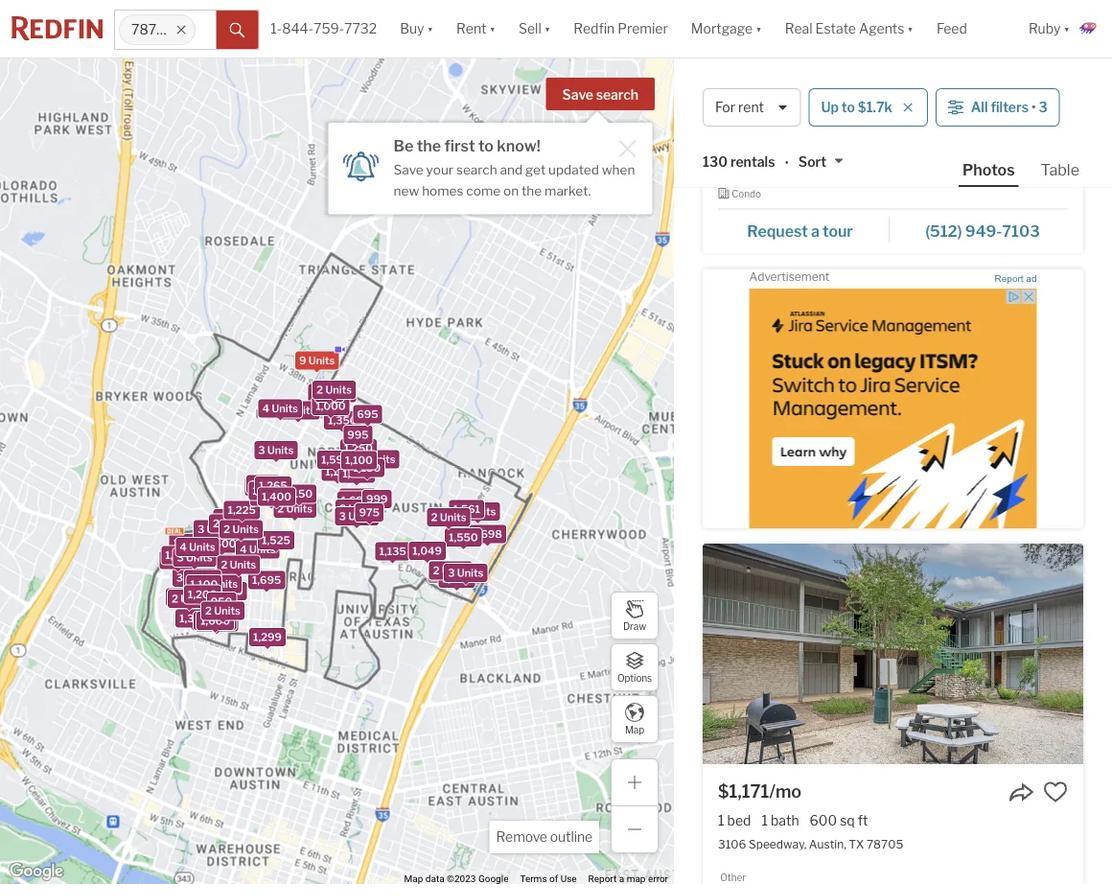 Task type: describe. For each thing, give the bounding box(es) containing it.
redfin
[[574, 21, 615, 37]]

950
[[211, 596, 232, 608]]

homes
[[422, 182, 464, 198]]

search inside button
[[596, 87, 639, 103]]

1,699
[[217, 512, 246, 525]]

1 vertical spatial 1,400
[[207, 538, 236, 550]]

(512) 949-7103 link
[[890, 213, 1069, 246]]

be the first to know! dialog
[[329, 111, 653, 214]]

3 units down the 995
[[360, 453, 396, 466]]

1 horizontal spatial 1,425
[[249, 481, 278, 493]]

user photo image
[[1078, 17, 1101, 40]]

0 horizontal spatial the
[[417, 136, 441, 155]]

0 vertical spatial austin,
[[821, 153, 858, 167]]

for rent
[[716, 99, 764, 115]]

1,698
[[473, 528, 502, 541]]

1 vertical spatial rent
[[936, 77, 985, 103]]

3106
[[718, 837, 747, 851]]

ad
[[1027, 273, 1037, 283]]

3 inside button
[[1039, 99, 1048, 115]]

a
[[811, 222, 820, 241]]

0 vertical spatial 1,350
[[328, 414, 357, 427]]

mortgage ▾ button
[[680, 0, 774, 58]]

#19,
[[796, 153, 818, 167]]

0 vertical spatial tx
[[860, 153, 876, 167]]

1 up the 304
[[718, 128, 725, 145]]

695
[[357, 408, 378, 421]]

other
[[720, 872, 746, 884]]

table button
[[1037, 159, 1084, 185]]

0 horizontal spatial 1,550
[[208, 544, 237, 556]]

0 horizontal spatial 999
[[319, 387, 340, 399]]

▾ for sell ▾
[[545, 21, 551, 37]]

photo of 3106 speedway, austin, tx 78705 image
[[703, 544, 1084, 765]]

1,527
[[173, 537, 201, 550]]

ft for $1,200 /mo
[[856, 128, 866, 145]]

1,595
[[321, 454, 350, 466]]

1,375
[[179, 612, 208, 625]]

4 units up 1,698
[[460, 506, 496, 518]]

(512)
[[926, 222, 963, 241]]

3 units up "1,527" on the left bottom of the page
[[198, 523, 233, 536]]

130
[[703, 154, 728, 170]]

1 bed for $1,200
[[718, 128, 751, 145]]

advertisement
[[750, 270, 830, 284]]

favorite button checkbox for $1,171 /mo
[[1044, 780, 1069, 805]]

remove outline
[[496, 829, 593, 846]]

1,525
[[262, 534, 290, 547]]

save for save your search and get updated when new homes come on the market.
[[394, 162, 424, 177]]

844-
[[282, 21, 314, 37]]

▾ for buy ▾
[[427, 21, 434, 37]]

remove outline button
[[490, 821, 599, 854]]

redfin premier
[[574, 21, 668, 37]]

3 down the 995
[[360, 453, 367, 466]]

sell ▾
[[519, 21, 551, 37]]

1 horizontal spatial 1,400
[[262, 490, 292, 503]]

4 units down the 1,699
[[240, 543, 276, 556]]

4 units left 1,000
[[262, 402, 298, 415]]

request a tour
[[747, 222, 853, 241]]

for
[[716, 99, 736, 115]]

sq for $1,171 /mo
[[840, 813, 855, 829]]

1 horizontal spatial 1,250
[[443, 572, 471, 585]]

1 bath for $1,200
[[762, 128, 800, 145]]

1 up 3106
[[718, 813, 725, 829]]

request a tour button
[[718, 215, 890, 244]]

▾ for mortgage ▾
[[756, 21, 762, 37]]

rent inside dropdown button
[[457, 21, 487, 37]]

759-
[[314, 21, 344, 37]]

1 horizontal spatial 1,100
[[345, 454, 373, 467]]

1,295
[[163, 554, 192, 566]]

1,265
[[259, 479, 288, 492]]

updated
[[549, 162, 599, 177]]

5 ▾ from the left
[[908, 21, 914, 37]]

949-
[[966, 222, 1003, 241]]

$1,200
[[718, 97, 777, 118]]

1 bed for $1,171
[[718, 813, 751, 829]]

come
[[466, 182, 501, 198]]

1,000
[[316, 400, 346, 412]]

bath for $1,200
[[771, 128, 800, 145]]

• for filters
[[1032, 99, 1036, 115]]

3 down 1,561
[[448, 567, 455, 579]]

speedway,
[[749, 837, 807, 851]]

1,049
[[413, 545, 442, 557]]

be the first to know!
[[394, 136, 541, 155]]

1,309
[[165, 549, 194, 561]]

up
[[821, 99, 839, 115]]

options
[[618, 673, 652, 684]]

options button
[[611, 644, 659, 692]]

bath for $1,171
[[771, 813, 800, 829]]

3 units up 1,265
[[258, 444, 294, 457]]

(512) 949-7103
[[926, 222, 1040, 241]]

9
[[299, 354, 306, 367]]

rent ▾ button
[[445, 0, 507, 58]]

save your search and get updated when new homes come on the market.
[[394, 162, 635, 198]]

1,299
[[253, 631, 282, 644]]

google image
[[5, 859, 68, 884]]

1,561
[[453, 503, 481, 516]]

for rent button
[[703, 88, 801, 127]]

up to $1.7k
[[821, 99, 893, 115]]

$1,171
[[718, 781, 770, 802]]

304 e 33rd st #19, austin, tx 78705
[[718, 153, 915, 167]]

rent ▾
[[457, 21, 496, 37]]

first
[[445, 136, 475, 155]]

e
[[744, 153, 751, 167]]

photo of 304 e 33rd st #19, austin, tx 78705 image
[[703, 0, 1084, 80]]

market.
[[545, 182, 591, 198]]

on
[[504, 182, 519, 198]]

7 units
[[197, 615, 232, 627]]

search inside save your search and get updated when new homes come on the market.
[[457, 162, 497, 177]]

be
[[394, 136, 414, 155]]

know!
[[497, 136, 541, 155]]

buy ▾ button
[[389, 0, 445, 58]]

9 units
[[299, 354, 335, 367]]

to inside dialog
[[479, 136, 494, 155]]

• for rentals
[[785, 155, 789, 171]]

remove
[[496, 829, 548, 846]]

7
[[197, 615, 204, 627]]

1 vertical spatial 1,325
[[343, 468, 371, 480]]

outline
[[550, 829, 593, 846]]

0 horizontal spatial 1,100
[[190, 579, 218, 591]]

1-844-759-7732 link
[[271, 21, 377, 37]]

ruby
[[1029, 21, 1061, 37]]

$1,200 /mo
[[718, 97, 809, 118]]

0 vertical spatial 1,325
[[324, 387, 352, 399]]

favorite button checkbox for $1,200 /mo
[[1044, 96, 1069, 121]]

1,135
[[379, 545, 406, 558]]

$1,171 /mo
[[718, 781, 802, 802]]

bed for $1,200
[[728, 128, 751, 145]]

0 horizontal spatial 1,425
[[170, 591, 198, 604]]



Task type: locate. For each thing, give the bounding box(es) containing it.
700
[[192, 600, 213, 612]]

/mo for $1,171
[[770, 781, 802, 802]]

1,225
[[228, 504, 256, 517]]

3 right filters
[[1039, 99, 1048, 115]]

1 vertical spatial •
[[785, 155, 789, 171]]

remove 78705 image
[[175, 24, 187, 35]]

7103
[[1003, 222, 1040, 241]]

999 up 975
[[366, 493, 388, 506]]

0 vertical spatial 1,100
[[345, 454, 373, 467]]

0 vertical spatial 1,250
[[344, 442, 373, 455]]

report ad
[[995, 273, 1037, 283]]

buy ▾ button
[[400, 0, 434, 58]]

3 units down 1,698
[[448, 567, 484, 579]]

3 units down 1,295
[[176, 572, 212, 584]]

1,100 down the 995
[[345, 454, 373, 467]]

0 horizontal spatial 1,250
[[344, 442, 373, 455]]

4 units up 1,295
[[180, 541, 216, 554]]

3 left 975
[[339, 510, 346, 523]]

1 vertical spatial 1 bed
[[718, 813, 751, 829]]

1 vertical spatial 1,425
[[170, 591, 198, 604]]

to
[[842, 99, 855, 115], [479, 136, 494, 155]]

0 horizontal spatial rent
[[457, 21, 487, 37]]

ft right 600 in the right of the page
[[858, 813, 868, 829]]

1,171
[[325, 466, 350, 478]]

1 vertical spatial to
[[479, 136, 494, 155]]

0 vertical spatial 1,400
[[262, 490, 292, 503]]

0 vertical spatial save
[[563, 87, 594, 103]]

buy ▾
[[400, 21, 434, 37]]

save inside button
[[563, 87, 594, 103]]

sq for $1,200 /mo
[[838, 128, 853, 145]]

3 ▾ from the left
[[545, 21, 551, 37]]

photos button
[[959, 159, 1037, 187]]

1,175
[[164, 552, 190, 564]]

condo
[[732, 188, 762, 199]]

estate
[[816, 21, 857, 37]]

0 vertical spatial sq
[[838, 128, 853, 145]]

1 vertical spatial 1 bath
[[762, 813, 800, 829]]

4
[[262, 402, 270, 415], [460, 506, 468, 518], [180, 541, 187, 554], [240, 543, 247, 556]]

1 bath
[[762, 128, 800, 145], [762, 813, 800, 829]]

0 horizontal spatial search
[[457, 162, 497, 177]]

1 up 33rd
[[762, 128, 768, 145]]

rentals
[[731, 154, 775, 170]]

0 vertical spatial 1,425
[[249, 481, 278, 493]]

995
[[347, 429, 369, 441]]

2 favorite button checkbox from the top
[[1044, 780, 1069, 805]]

0 vertical spatial bed
[[728, 128, 751, 145]]

▾ right ruby
[[1064, 21, 1070, 37]]

1,550 down 1,561
[[449, 531, 478, 544]]

3 up "1,527" on the left bottom of the page
[[198, 523, 205, 536]]

1 bed up 3106
[[718, 813, 751, 829]]

0 vertical spatial to
[[842, 99, 855, 115]]

1 vertical spatial search
[[457, 162, 497, 177]]

sq
[[838, 128, 853, 145], [840, 813, 855, 829]]

0 vertical spatial bath
[[771, 128, 800, 145]]

0 horizontal spatial to
[[479, 136, 494, 155]]

1 favorite button checkbox from the top
[[1044, 96, 1069, 121]]

0 vertical spatial ft
[[856, 128, 866, 145]]

1,325
[[324, 387, 352, 399], [343, 468, 371, 480]]

0 vertical spatial •
[[1032, 99, 1036, 115]]

feed button
[[925, 0, 1018, 58]]

report ad button
[[995, 273, 1037, 288]]

1 vertical spatial favorite button checkbox
[[1044, 780, 1069, 805]]

1,425 up 1,375
[[170, 591, 198, 604]]

/mo up speedway,
[[770, 781, 802, 802]]

mortgage ▾ button
[[691, 0, 762, 58]]

bath up speedway,
[[771, 813, 800, 829]]

2 units
[[317, 383, 352, 396], [312, 387, 347, 399], [281, 404, 316, 417], [253, 485, 288, 497], [254, 491, 289, 503], [340, 503, 375, 515], [277, 503, 313, 515], [431, 511, 467, 524], [213, 518, 248, 530], [224, 523, 259, 535], [221, 559, 256, 571], [433, 564, 468, 577], [203, 578, 238, 590], [172, 593, 207, 605], [205, 605, 241, 617], [199, 616, 234, 629]]

1 vertical spatial sq
[[840, 813, 855, 829]]

1 horizontal spatial •
[[1032, 99, 1036, 115]]

1 horizontal spatial to
[[842, 99, 855, 115]]

favorite button image for $1,171 /mo
[[1044, 780, 1069, 805]]

1,350 down 1,000
[[328, 414, 357, 427]]

1 vertical spatial ft
[[858, 813, 868, 829]]

▾ right 'agents'
[[908, 21, 914, 37]]

▾ for rent ▾
[[490, 21, 496, 37]]

0 vertical spatial favorite button checkbox
[[1044, 96, 1069, 121]]

1,350 up 1,375
[[188, 588, 217, 601]]

redfin premier button
[[562, 0, 680, 58]]

remove up to $1.7k image
[[902, 102, 914, 113]]

3 units down "1,527" on the left bottom of the page
[[177, 552, 213, 564]]

3 down 1,049
[[432, 568, 439, 580]]

tx down 600 sq ft
[[849, 837, 864, 851]]

1,325 up 1,000
[[324, 387, 352, 399]]

1 favorite button image from the top
[[1044, 96, 1069, 121]]

1 bath up "st"
[[762, 128, 800, 145]]

1 1 bed from the top
[[718, 128, 751, 145]]

1 vertical spatial favorite button image
[[1044, 780, 1069, 805]]

1 bath from the top
[[771, 128, 800, 145]]

432 sq ft
[[810, 128, 866, 145]]

1,550
[[449, 531, 478, 544], [208, 544, 237, 556]]

rent ▾ button
[[457, 0, 496, 58]]

1 horizontal spatial save
[[563, 87, 594, 103]]

1 vertical spatial tx
[[849, 837, 864, 851]]

ad region
[[750, 289, 1037, 528]]

1,550 down the 1,699
[[208, 544, 237, 556]]

request
[[747, 222, 808, 241]]

0 vertical spatial /mo
[[777, 97, 809, 118]]

save down 'redfin'
[[563, 87, 594, 103]]

None search field
[[196, 11, 216, 49]]

feed
[[937, 21, 968, 37]]

1 horizontal spatial search
[[596, 87, 639, 103]]

new
[[394, 182, 419, 198]]

search down redfin premier button
[[596, 87, 639, 103]]

rent right buy ▾
[[457, 21, 487, 37]]

all filters • 3 button
[[936, 88, 1061, 127]]

3 up 1,125
[[258, 444, 265, 457]]

1 vertical spatial 1,350
[[188, 588, 217, 601]]

bath up "st"
[[771, 128, 800, 145]]

600 sq ft
[[810, 813, 868, 829]]

tour
[[823, 222, 853, 241]]

ft
[[856, 128, 866, 145], [858, 813, 868, 829]]

3 units down 1,171
[[339, 510, 375, 523]]

1 horizontal spatial the
[[522, 182, 542, 198]]

sell ▾ button
[[519, 0, 551, 58]]

1 vertical spatial the
[[522, 182, 542, 198]]

map region
[[0, 0, 858, 884]]

$1.7k
[[858, 99, 893, 115]]

sq right 600 in the right of the page
[[840, 813, 855, 829]]

1 ▾ from the left
[[427, 21, 434, 37]]

432
[[810, 128, 835, 145]]

0 vertical spatial search
[[596, 87, 639, 103]]

1 1 bath from the top
[[762, 128, 800, 145]]

6 ▾ from the left
[[1064, 21, 1070, 37]]

1,250 down 1,561
[[443, 572, 471, 585]]

sq right 432
[[838, 128, 853, 145]]

4 ▾ from the left
[[756, 21, 762, 37]]

the inside save your search and get updated when new homes come on the market.
[[522, 182, 542, 198]]

real
[[785, 21, 813, 37]]

3 units down 1,049
[[432, 568, 468, 580]]

bed for $1,171
[[728, 813, 751, 829]]

• inside 130 rentals •
[[785, 155, 789, 171]]

1,400 down the 1,699
[[207, 538, 236, 550]]

search
[[596, 87, 639, 103], [457, 162, 497, 177]]

3106 speedway, austin, tx 78705
[[718, 837, 904, 851]]

the right be
[[417, 136, 441, 155]]

1,250
[[344, 442, 373, 455], [443, 572, 471, 585]]

austin, down 432 sq ft
[[821, 153, 858, 167]]

/mo left up
[[777, 97, 809, 118]]

7732
[[344, 21, 377, 37]]

999 up 1,000
[[319, 387, 340, 399]]

1 vertical spatial 999
[[366, 493, 388, 506]]

1 vertical spatial 1,250
[[443, 572, 471, 585]]

0 vertical spatial 1 bath
[[762, 128, 800, 145]]

• left #19,
[[785, 155, 789, 171]]

map button
[[611, 695, 659, 743]]

1 vertical spatial 1,200
[[188, 588, 217, 601]]

when
[[602, 162, 635, 177]]

1 vertical spatial bed
[[728, 813, 751, 829]]

1 horizontal spatial rent
[[936, 77, 985, 103]]

3
[[1039, 99, 1048, 115], [258, 444, 265, 457], [360, 453, 367, 466], [339, 510, 346, 523], [198, 523, 205, 536], [177, 552, 184, 564], [448, 567, 455, 579], [432, 568, 439, 580], [176, 572, 183, 584]]

rent
[[457, 21, 487, 37], [936, 77, 985, 103]]

33rd
[[753, 153, 779, 167]]

1,325 down 1,595
[[343, 468, 371, 480]]

▾ for ruby ▾
[[1064, 21, 1070, 37]]

buy
[[400, 21, 424, 37]]

favorite button image for $1,200 /mo
[[1044, 96, 1069, 121]]

up to $1.7k button
[[809, 88, 928, 127]]

to inside button
[[842, 99, 855, 115]]

0 horizontal spatial •
[[785, 155, 789, 171]]

0 vertical spatial the
[[417, 136, 441, 155]]

table
[[1041, 160, 1080, 179]]

2 bath from the top
[[771, 813, 800, 829]]

your
[[426, 162, 454, 177]]

all
[[971, 99, 988, 115]]

the right on
[[522, 182, 542, 198]]

1 bed from the top
[[728, 128, 751, 145]]

submit search image
[[230, 23, 245, 38]]

0 vertical spatial 1,200
[[188, 573, 217, 585]]

/mo for $1,200
[[777, 97, 809, 118]]

2 favorite button image from the top
[[1044, 780, 1069, 805]]

rent right for
[[936, 77, 985, 103]]

1 bed up the 304
[[718, 128, 751, 145]]

real estate agents ▾ button
[[774, 0, 925, 58]]

real estate agents ▾ link
[[785, 0, 914, 58]]

0 horizontal spatial 1,350
[[188, 588, 217, 601]]

and
[[500, 162, 523, 177]]

tx down 432 sq ft
[[860, 153, 876, 167]]

0 horizontal spatial 1,400
[[207, 538, 236, 550]]

austin, down 600 in the right of the page
[[809, 837, 847, 851]]

0 vertical spatial 1 bed
[[718, 128, 751, 145]]

for
[[903, 77, 932, 103]]

▾ right buy
[[427, 21, 434, 37]]

• inside button
[[1032, 99, 1036, 115]]

bed up e
[[728, 128, 751, 145]]

ft for $1,171 /mo
[[858, 813, 868, 829]]

1,100 up the 700
[[190, 579, 218, 591]]

to right first
[[479, 136, 494, 155]]

1-
[[271, 21, 282, 37]]

1,350
[[328, 414, 357, 427], [188, 588, 217, 601]]

save for save search
[[563, 87, 594, 103]]

0 vertical spatial 999
[[319, 387, 340, 399]]

1 horizontal spatial 999
[[366, 493, 388, 506]]

bed up 3106
[[728, 813, 751, 829]]

1,200 up the 700
[[188, 573, 217, 585]]

130 rentals •
[[703, 154, 789, 171]]

1 horizontal spatial 1,550
[[449, 531, 478, 544]]

1 vertical spatial save
[[394, 162, 424, 177]]

1,150 right 1,171
[[353, 462, 381, 474]]

0 vertical spatial favorite button image
[[1044, 96, 1069, 121]]

report
[[995, 273, 1024, 283]]

975
[[359, 506, 380, 519]]

1 bath up speedway,
[[762, 813, 800, 829]]

1-844-759-7732
[[271, 21, 377, 37]]

mortgage
[[691, 21, 753, 37]]

mortgage ▾
[[691, 21, 762, 37]]

•
[[1032, 99, 1036, 115], [785, 155, 789, 171]]

get
[[526, 162, 546, 177]]

to right up
[[842, 99, 855, 115]]

1 vertical spatial /mo
[[770, 781, 802, 802]]

search up "come"
[[457, 162, 497, 177]]

1,250 down the 995
[[344, 442, 373, 455]]

photos
[[963, 160, 1015, 179]]

1 up speedway,
[[762, 813, 768, 829]]

2
[[317, 383, 323, 396], [312, 387, 319, 399], [281, 404, 287, 417], [253, 485, 259, 497], [254, 491, 261, 503], [340, 503, 346, 515], [277, 503, 284, 515], [431, 511, 438, 524], [213, 518, 220, 530], [224, 523, 230, 535], [221, 559, 228, 571], [433, 564, 440, 577], [203, 578, 209, 590], [172, 593, 178, 605], [205, 605, 212, 617], [199, 616, 206, 629]]

1,400 up 1,525 on the left
[[262, 490, 292, 503]]

1 vertical spatial bath
[[771, 813, 800, 829]]

3 down "1,527" on the left bottom of the page
[[177, 552, 184, 564]]

• right filters
[[1032, 99, 1036, 115]]

3 down 1,295
[[176, 572, 183, 584]]

304
[[718, 153, 741, 167]]

1,125
[[250, 478, 277, 490]]

78705
[[131, 21, 174, 38], [703, 77, 772, 103], [878, 153, 915, 167], [867, 837, 904, 851]]

1 bath for $1,171
[[762, 813, 800, 829]]

save up new
[[394, 162, 424, 177]]

favorite button image
[[1044, 96, 1069, 121], [1044, 780, 1069, 805]]

2 bed from the top
[[728, 813, 751, 829]]

save inside save your search and get updated when new homes come on the market.
[[394, 162, 424, 177]]

999
[[319, 387, 340, 399], [366, 493, 388, 506]]

1,425
[[249, 481, 278, 493], [170, 591, 198, 604]]

▾ left the sell
[[490, 21, 496, 37]]

2 ▾ from the left
[[490, 21, 496, 37]]

2 1 bed from the top
[[718, 813, 751, 829]]

1,150 right 1,125
[[285, 488, 313, 500]]

▾ right mortgage
[[756, 21, 762, 37]]

0 horizontal spatial save
[[394, 162, 424, 177]]

1 horizontal spatial 1,350
[[328, 414, 357, 427]]

2 1 bath from the top
[[762, 813, 800, 829]]

1,150 down 1,265
[[282, 496, 310, 509]]

1,200 up 1,375
[[188, 588, 217, 601]]

▾ right the sell
[[545, 21, 551, 37]]

favorite button checkbox
[[1044, 96, 1069, 121], [1044, 780, 1069, 805]]

1 vertical spatial austin,
[[809, 837, 847, 851]]

0 vertical spatial rent
[[457, 21, 487, 37]]

1,425 up the 1,225
[[249, 481, 278, 493]]

ft down up to $1.7k on the right
[[856, 128, 866, 145]]

1 vertical spatial 1,100
[[190, 579, 218, 591]]

bed
[[728, 128, 751, 145], [728, 813, 751, 829]]



Task type: vqa. For each thing, say whether or not it's contained in the screenshot.
Table
yes



